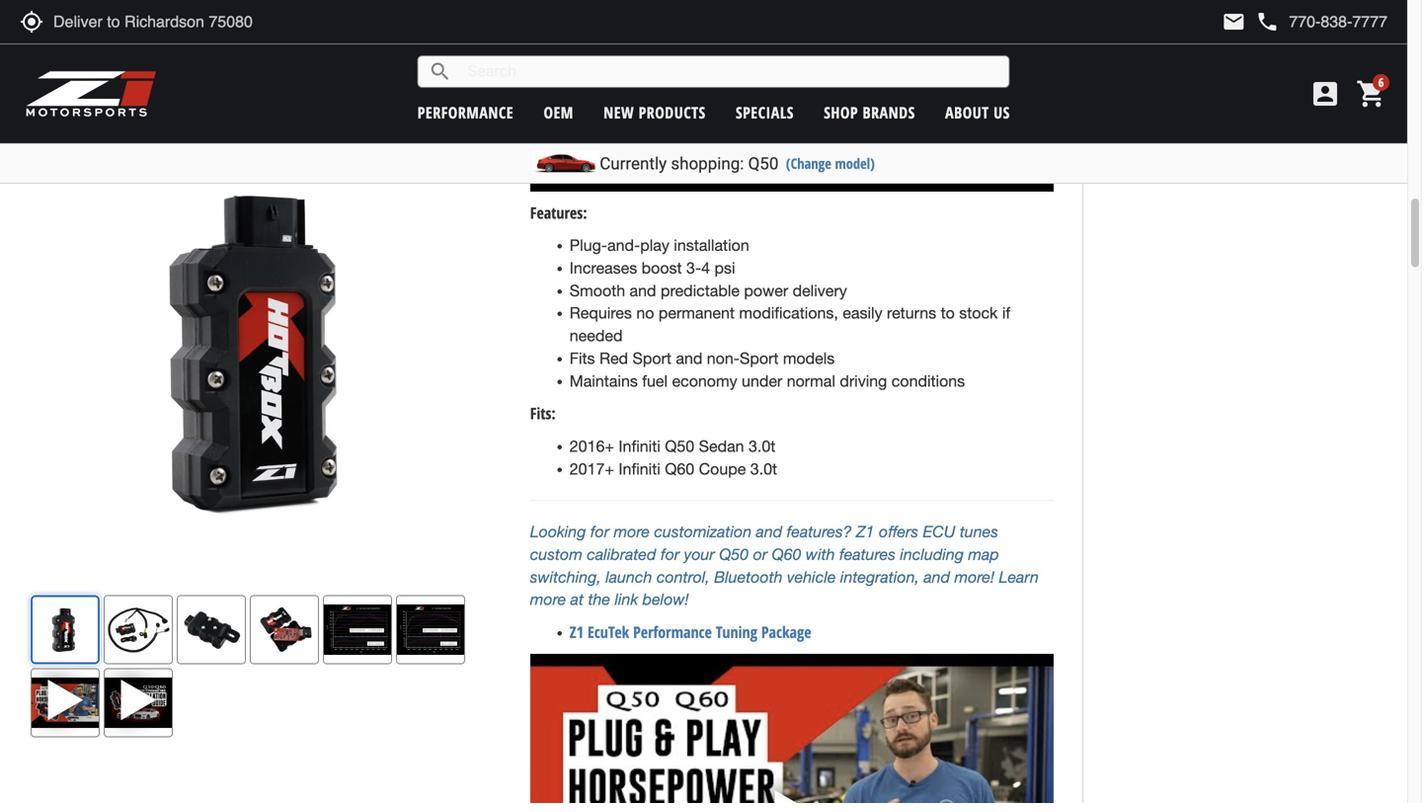 Task type: describe. For each thing, give the bounding box(es) containing it.
easily
[[843, 304, 883, 322]]

0 horizontal spatial z1
[[570, 622, 584, 643]]

under
[[742, 372, 783, 390]]

z1 inside looking for more customization and features? z1 offers ecu tunes custom calibrated for your q50 or q60 with features including map switching, launch control, bluetooth vehicle integration, and more! learn more at the link below!
[[857, 522, 875, 541]]

1 vertical spatial for
[[661, 545, 680, 564]]

more!
[[955, 567, 995, 586]]

or
[[753, 545, 768, 564]]

performance link
[[418, 102, 514, 123]]

your
[[684, 545, 715, 564]]

specials link
[[736, 102, 794, 123]]

4
[[702, 259, 710, 277]]

boost
[[642, 259, 682, 277]]

currently shopping: q50 (change model)
[[600, 154, 875, 173]]

increases
[[570, 259, 638, 277]]

non-
[[707, 349, 740, 367]]

and up economy
[[676, 349, 703, 367]]

currently
[[600, 154, 667, 173]]

looking for more customization and features? z1 offers ecu tunes custom calibrated for your q50 or q60 with features including map switching, launch control, bluetooth vehicle integration, and more! learn more at the link below!
[[530, 522, 1039, 609]]

maintains
[[570, 372, 638, 390]]

brands
[[863, 102, 916, 123]]

new products link
[[604, 102, 706, 123]]

modifications,
[[739, 304, 839, 322]]

permanent
[[659, 304, 735, 322]]

requires
[[570, 304, 632, 322]]

predictable
[[661, 281, 740, 300]]

new
[[604, 102, 634, 123]]

q50 for shopping:
[[749, 154, 779, 173]]

about us link
[[946, 102, 1010, 123]]

plug-
[[570, 236, 608, 255]]

switching,
[[530, 567, 601, 586]]

fits:
[[530, 403, 556, 424]]

features?
[[787, 522, 852, 541]]

with
[[806, 545, 835, 564]]

returns
[[887, 304, 937, 322]]

the
[[588, 590, 611, 609]]

and up or
[[756, 522, 783, 541]]

bluetooth
[[715, 567, 783, 586]]

specials
[[736, 102, 794, 123]]

package
[[762, 622, 812, 643]]

customization
[[654, 522, 752, 541]]

shop
[[824, 102, 859, 123]]

and down including
[[924, 567, 951, 586]]

mail phone
[[1223, 10, 1280, 34]]

about
[[946, 102, 990, 123]]

2016+
[[570, 437, 615, 455]]

oem link
[[544, 102, 574, 123]]

map
[[969, 545, 1000, 564]]

economy
[[672, 372, 738, 390]]

control,
[[657, 567, 710, 586]]

3-
[[687, 259, 702, 277]]

if
[[1003, 304, 1011, 322]]

integration,
[[841, 567, 920, 586]]

needed
[[570, 327, 623, 345]]

account_box link
[[1305, 78, 1347, 110]]

power
[[744, 281, 789, 300]]

about us
[[946, 102, 1010, 123]]

including
[[900, 545, 964, 564]]

play
[[640, 236, 670, 255]]

mail link
[[1223, 10, 1246, 34]]

features
[[840, 545, 896, 564]]

z1 ecutek performance tuning package link
[[570, 622, 812, 643]]

model)
[[835, 154, 875, 173]]

2 sport from the left
[[740, 349, 779, 367]]

performance
[[633, 622, 712, 643]]

q50 inside looking for more customization and features? z1 offers ecu tunes custom calibrated for your q50 or q60 with features including map switching, launch control, bluetooth vehicle integration, and more! learn more at the link below!
[[719, 545, 749, 564]]

no
[[637, 304, 654, 322]]

oem
[[544, 102, 574, 123]]

mail
[[1223, 10, 1246, 34]]



Task type: vqa. For each thing, say whether or not it's contained in the screenshot.
the bottommost the z1 IMAGE
no



Task type: locate. For each thing, give the bounding box(es) containing it.
tunes
[[960, 522, 999, 541]]

1 horizontal spatial sport
[[740, 349, 779, 367]]

1 horizontal spatial q60
[[772, 545, 802, 564]]

delivery
[[793, 281, 847, 300]]

coupe
[[699, 460, 746, 478]]

fits
[[570, 349, 595, 367]]

0 vertical spatial q60
[[665, 460, 695, 478]]

z1 motorsports logo image
[[25, 69, 158, 119]]

3.0t right coupe
[[751, 460, 778, 478]]

at
[[571, 590, 584, 609]]

phone link
[[1256, 10, 1388, 34]]

for up control,
[[661, 545, 680, 564]]

us
[[994, 102, 1010, 123]]

2 vertical spatial q50
[[719, 545, 749, 564]]

q60 inside looking for more customization and features? z1 offers ecu tunes custom calibrated for your q50 or q60 with features including map switching, launch control, bluetooth vehicle integration, and more! learn more at the link below!
[[772, 545, 802, 564]]

q50 left the (change
[[749, 154, 779, 173]]

q60 inside 2016+ infiniti q50 sedan 3.0t 2017+ infiniti q60 coupe 3.0t
[[665, 460, 695, 478]]

0 horizontal spatial more
[[530, 590, 566, 609]]

1 vertical spatial 3.0t
[[751, 460, 778, 478]]

0 horizontal spatial sport
[[633, 349, 672, 367]]

(change
[[786, 154, 832, 173]]

shopping_cart link
[[1352, 78, 1388, 110]]

phone
[[1256, 10, 1280, 34]]

q50 for infiniti
[[665, 437, 695, 455]]

q50
[[749, 154, 779, 173], [665, 437, 695, 455], [719, 545, 749, 564]]

infiniti
[[619, 437, 661, 455], [619, 460, 661, 478]]

1 vertical spatial q60
[[772, 545, 802, 564]]

ecutek
[[588, 622, 629, 643]]

0 vertical spatial q50
[[749, 154, 779, 173]]

conditions
[[892, 372, 965, 390]]

1 vertical spatial more
[[530, 590, 566, 609]]

for up "calibrated"
[[591, 522, 610, 541]]

calibrated
[[587, 545, 657, 564]]

account_box
[[1310, 78, 1342, 110]]

sport up 'fuel'
[[633, 349, 672, 367]]

smooth
[[570, 281, 626, 300]]

more
[[614, 522, 650, 541], [530, 590, 566, 609]]

(change model) link
[[786, 154, 875, 173]]

link
[[615, 590, 638, 609]]

0 vertical spatial z1
[[857, 522, 875, 541]]

performance
[[418, 102, 514, 123]]

2 infiniti from the top
[[619, 460, 661, 478]]

shop brands
[[824, 102, 916, 123]]

1 horizontal spatial more
[[614, 522, 650, 541]]

driving
[[840, 372, 888, 390]]

2016+ infiniti q50 sedan 3.0t 2017+ infiniti q60 coupe 3.0t
[[570, 437, 778, 478]]

below!
[[643, 590, 689, 609]]

q50 left or
[[719, 545, 749, 564]]

0 horizontal spatial for
[[591, 522, 610, 541]]

my_location
[[20, 10, 43, 34]]

q50 left sedan
[[665, 437, 695, 455]]

learn
[[999, 567, 1039, 586]]

installation
[[674, 236, 750, 255]]

models
[[783, 349, 835, 367]]

z1 ecutek performance tuning package
[[570, 622, 812, 643]]

q60 left coupe
[[665, 460, 695, 478]]

features:
[[530, 202, 587, 223]]

infiniti right 2017+
[[619, 460, 661, 478]]

0 horizontal spatial q60
[[665, 460, 695, 478]]

z1 left ecutek
[[570, 622, 584, 643]]

0 vertical spatial 3.0t
[[749, 437, 776, 455]]

sport
[[633, 349, 672, 367], [740, 349, 779, 367]]

psi
[[715, 259, 736, 277]]

q60
[[665, 460, 695, 478], [772, 545, 802, 564]]

new products
[[604, 102, 706, 123]]

0 vertical spatial for
[[591, 522, 610, 541]]

red
[[600, 349, 628, 367]]

shopping:
[[671, 154, 744, 173]]

z1 up features
[[857, 522, 875, 541]]

1 horizontal spatial for
[[661, 545, 680, 564]]

1 infiniti from the top
[[619, 437, 661, 455]]

1 vertical spatial z1
[[570, 622, 584, 643]]

0 vertical spatial more
[[614, 522, 650, 541]]

sedan
[[699, 437, 745, 455]]

infiniti right 2016+
[[619, 437, 661, 455]]

1 vertical spatial q50
[[665, 437, 695, 455]]

tuning
[[716, 622, 758, 643]]

sport up under
[[740, 349, 779, 367]]

shopping_cart
[[1357, 78, 1388, 110]]

q60 right or
[[772, 545, 802, 564]]

1 sport from the left
[[633, 349, 672, 367]]

0 vertical spatial infiniti
[[619, 437, 661, 455]]

custom
[[530, 545, 583, 564]]

more down switching,
[[530, 590, 566, 609]]

and up no on the top
[[630, 281, 657, 300]]

stock
[[960, 304, 998, 322]]

launch
[[606, 567, 652, 586]]

for
[[591, 522, 610, 541], [661, 545, 680, 564]]

offers
[[879, 522, 919, 541]]

more up "calibrated"
[[614, 522, 650, 541]]

normal
[[787, 372, 836, 390]]

2017+
[[570, 460, 615, 478]]

3.0t
[[749, 437, 776, 455], [751, 460, 778, 478]]

q50 inside 2016+ infiniti q50 sedan 3.0t 2017+ infiniti q60 coupe 3.0t
[[665, 437, 695, 455]]

looking
[[530, 522, 586, 541]]

plug-and-play installation increases boost 3-4 psi smooth and predictable power delivery requires no permanent modifications, easily returns to stock if needed fits red sport and non-sport models maintains fuel economy under normal driving conditions
[[570, 236, 1011, 390]]

search
[[429, 60, 452, 83]]

vehicle
[[787, 567, 836, 586]]

1 horizontal spatial z1
[[857, 522, 875, 541]]

to
[[941, 304, 955, 322]]

and-
[[608, 236, 640, 255]]

z1
[[857, 522, 875, 541], [570, 622, 584, 643]]

1 vertical spatial infiniti
[[619, 460, 661, 478]]

and
[[630, 281, 657, 300], [676, 349, 703, 367], [756, 522, 783, 541], [924, 567, 951, 586]]

3.0t right sedan
[[749, 437, 776, 455]]

Search search field
[[452, 56, 1009, 87]]



